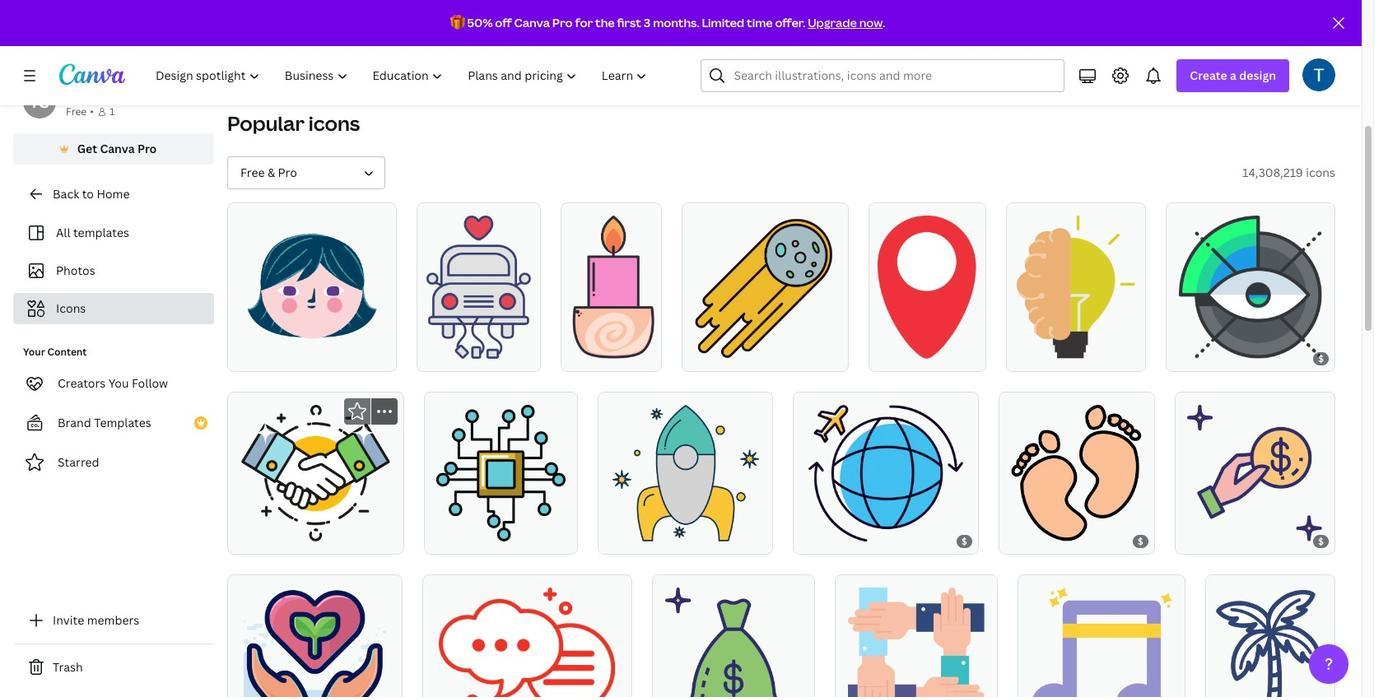 Task type: locate. For each thing, give the bounding box(es) containing it.
0 horizontal spatial canva
[[100, 141, 135, 156]]

and for files
[[912, 45, 936, 63]]

home inside 'link'
[[633, 45, 672, 63]]

financial image
[[242, 405, 390, 541]]

None search field
[[701, 59, 1065, 92]]

1
[[109, 105, 115, 119]]

$
[[1318, 353, 1324, 365], [962, 535, 967, 547], [1138, 535, 1143, 547], [1318, 535, 1324, 547]]

1 horizontal spatial free
[[240, 165, 265, 180]]

upgrade
[[808, 15, 857, 30]]

and down first
[[606, 45, 630, 63]]

tara schultz's team element
[[23, 86, 56, 119]]

free left &
[[240, 165, 265, 180]]

follow
[[132, 375, 168, 391]]

design
[[1239, 68, 1276, 83]]

5 and from the left
[[1076, 45, 1101, 63]]

icons up free & pro dropdown button
[[309, 110, 360, 137]]

templates
[[94, 415, 151, 431]]

1 and from the left
[[447, 45, 471, 63]]

create a design button
[[1177, 59, 1289, 92]]

tara
[[66, 86, 90, 102]]

back to home link
[[13, 178, 214, 211]]

asteroid icon image
[[695, 216, 836, 359]]

home down 3
[[633, 45, 672, 63]]

brand templates
[[58, 415, 151, 431]]

tara schultz image
[[1303, 58, 1335, 91]]

pro right &
[[278, 165, 297, 180]]

free & pro button
[[227, 156, 385, 189]]

0 horizontal spatial free
[[66, 105, 87, 119]]

travel
[[1034, 45, 1073, 63]]

icons right '14,308,219'
[[1306, 165, 1335, 180]]

canva right off
[[514, 15, 550, 30]]

invite
[[53, 613, 84, 628]]

upgrade now button
[[808, 15, 883, 30]]

canva
[[514, 15, 550, 30], [100, 141, 135, 156]]

0 vertical spatial free
[[66, 105, 87, 119]]

digital motherboard line design image
[[437, 405, 566, 541]]

fashion
[[835, 45, 884, 63]]

0 vertical spatial canva
[[514, 15, 550, 30]]

1 horizontal spatial pro
[[278, 165, 297, 180]]

pro down team
[[137, 141, 157, 156]]

0 vertical spatial icons
[[309, 110, 360, 137]]

pro for get canva pro
[[137, 141, 157, 156]]

pro inside dropdown button
[[278, 165, 297, 180]]

invite members
[[53, 613, 139, 628]]

home
[[633, 45, 672, 63], [97, 186, 130, 202]]

health, beauty and fashion
[[708, 45, 884, 63]]

1 horizontal spatial icons
[[1306, 165, 1335, 180]]

home right to
[[97, 186, 130, 202]]

0 vertical spatial home
[[633, 45, 672, 63]]

icons for 14,308,219 icons
[[1306, 165, 1335, 180]]

canva right get on the left
[[100, 141, 135, 156]]

create a design
[[1190, 68, 1276, 83]]

and left seo
[[447, 45, 471, 63]]

and for family
[[606, 45, 630, 63]]

and down the upgrade
[[807, 45, 831, 63]]

1 vertical spatial pro
[[137, 141, 157, 156]]

free
[[66, 105, 87, 119], [240, 165, 265, 180]]

pro left for on the left of the page
[[552, 15, 573, 30]]

and for web
[[447, 45, 471, 63]]

free left •
[[66, 105, 87, 119]]

beauty
[[758, 45, 804, 63]]

spa theme icon image
[[568, 216, 654, 359]]

2 vertical spatial pro
[[278, 165, 297, 180]]

icons for popular icons
[[309, 110, 360, 137]]

get
[[77, 141, 97, 156]]

icons
[[309, 110, 360, 137], [1306, 165, 1335, 180]]

0 horizontal spatial pro
[[137, 141, 157, 156]]

and inside 'link'
[[606, 45, 630, 63]]

1 vertical spatial canva
[[100, 141, 135, 156]]

plant love image
[[241, 588, 388, 697]]

and up create a design
[[1220, 45, 1244, 63]]

0 horizontal spatial home
[[97, 186, 130, 202]]

and right files
[[912, 45, 936, 63]]

social
[[259, 45, 298, 63]]

&
[[267, 165, 275, 180]]

1 horizontal spatial home
[[633, 45, 672, 63]]

50%
[[467, 15, 493, 30]]

1 vertical spatial free
[[240, 165, 265, 180]]

1 horizontal spatial canva
[[514, 15, 550, 30]]

home for back to home
[[97, 186, 130, 202]]

0 vertical spatial pro
[[552, 15, 573, 30]]

time
[[747, 15, 773, 30]]

0 horizontal spatial icons
[[309, 110, 360, 137]]

2 horizontal spatial pro
[[552, 15, 573, 30]]

pro
[[552, 15, 573, 30], [137, 141, 157, 156], [278, 165, 297, 180]]

top level navigation element
[[145, 59, 662, 92]]

face of woman  story book   style icon image
[[240, 216, 384, 359]]

maps
[[1182, 45, 1217, 63]]

content
[[47, 345, 87, 359]]

4 and from the left
[[912, 45, 936, 63]]

and
[[447, 45, 471, 63], [606, 45, 630, 63], [807, 45, 831, 63], [912, 45, 936, 63], [1076, 45, 1101, 63], [1220, 45, 1244, 63]]

14,308,219 icons
[[1243, 165, 1335, 180]]

Search search field
[[734, 60, 1054, 91]]

1 vertical spatial icons
[[1306, 165, 1335, 180]]

creators you follow link
[[13, 367, 214, 400]]

2 and from the left
[[606, 45, 630, 63]]

the
[[595, 15, 615, 30]]

pro inside button
[[137, 141, 157, 156]]

and right travel
[[1076, 45, 1101, 63]]

files and folders link
[[860, 25, 1005, 84]]

social media link
[[227, 25, 372, 84]]

home for family and home
[[633, 45, 672, 63]]

$ for coin money dollar filled style icon
[[1318, 535, 1324, 547]]

you
[[108, 375, 129, 391]]

files
[[879, 45, 909, 63]]

commerce shopping flat image icon image
[[878, 216, 977, 359]]

travel and hotels
[[1034, 45, 1146, 63]]

6 and from the left
[[1220, 45, 1244, 63]]

free inside dropdown button
[[240, 165, 265, 180]]

family and home link
[[543, 25, 688, 84]]

media
[[301, 45, 341, 63]]

free & pro
[[240, 165, 297, 180]]

1 vertical spatial home
[[97, 186, 130, 202]]



Task type: vqa. For each thing, say whether or not it's contained in the screenshot.
Canva
yes



Task type: describe. For each thing, give the bounding box(es) containing it.
starred link
[[13, 446, 214, 479]]

trash link
[[13, 651, 214, 684]]

your content
[[23, 345, 87, 359]]

trash
[[53, 660, 83, 675]]

for
[[575, 15, 593, 30]]

hotels
[[1104, 45, 1146, 63]]

popular icons
[[227, 110, 360, 137]]

photos
[[56, 263, 95, 278]]

free for free & pro
[[240, 165, 265, 180]]

family
[[560, 45, 603, 63]]

team holding hands flat style icon image
[[848, 588, 985, 697]]

$ for airplane travel flying with planet fill style icon
[[962, 535, 967, 547]]

14,308,219
[[1243, 165, 1303, 180]]

•
[[90, 105, 94, 119]]

free •
[[66, 105, 94, 119]]

members
[[87, 613, 139, 628]]

offer.
[[775, 15, 806, 30]]

popular
[[227, 110, 305, 137]]

health,
[[708, 45, 755, 63]]

brand templates link
[[13, 407, 214, 440]]

navigation
[[1248, 45, 1317, 63]]

coin money dollar filled style icon image
[[1188, 405, 1322, 541]]

web and seo link
[[385, 25, 530, 84]]

valentines theme icon image
[[426, 216, 531, 359]]

data visualization image
[[1179, 216, 1322, 359]]

starred
[[58, 454, 99, 470]]

now
[[859, 15, 883, 30]]

pro for free & pro
[[278, 165, 297, 180]]

health, beauty and fashion link
[[702, 25, 884, 84]]

maps and navigation link
[[1176, 25, 1321, 84]]

half brain bulb innovation idea icon flat style image
[[1017, 216, 1135, 359]]

all templates
[[56, 225, 129, 240]]

$ for data visualization image
[[1318, 353, 1324, 365]]

web and seo
[[415, 45, 500, 63]]

🎁
[[450, 15, 465, 30]]

creators
[[58, 375, 106, 391]]

photos link
[[23, 255, 204, 287]]

maps and navigation
[[1182, 45, 1317, 63]]

all
[[56, 225, 70, 240]]

🎁 50% off canva pro for the first 3 months. limited time offer. upgrade now .
[[450, 15, 885, 30]]

summer vacation theme icon image
[[1216, 588, 1325, 697]]

money bag dollar filled icon image
[[665, 588, 802, 697]]

files and folders
[[879, 45, 985, 63]]

3
[[644, 15, 651, 30]]

get canva pro button
[[13, 133, 214, 165]]

back
[[53, 186, 79, 202]]

family and home
[[560, 45, 672, 63]]

3 and from the left
[[807, 45, 831, 63]]

canva inside button
[[100, 141, 135, 156]]

communication bubble icon line design image
[[439, 588, 615, 697]]

schultz's
[[92, 86, 143, 102]]

$ for footprint image
[[1138, 535, 1143, 547]]

create
[[1190, 68, 1227, 83]]

team
[[146, 86, 174, 102]]

web
[[415, 45, 444, 63]]

get canva pro
[[77, 141, 157, 156]]

brand
[[58, 415, 91, 431]]

.
[[883, 15, 885, 30]]

limited
[[702, 15, 744, 30]]

free for free •
[[66, 105, 87, 119]]

seo
[[474, 45, 500, 63]]

footprint image
[[1011, 405, 1142, 541]]

social media
[[259, 45, 341, 63]]

note musical celebration party line fill design image
[[1032, 588, 1172, 697]]

tara schultz's team image
[[23, 86, 56, 119]]

creators you follow
[[58, 375, 168, 391]]

off
[[495, 15, 512, 30]]

your
[[23, 345, 45, 359]]

invite members button
[[13, 604, 214, 637]]

to
[[82, 186, 94, 202]]

months.
[[653, 15, 700, 30]]

airplane travel flying with planet fill style icon image
[[808, 405, 964, 541]]

and for travel
[[1076, 45, 1101, 63]]

and for maps
[[1220, 45, 1244, 63]]

tara schultz's team
[[66, 86, 174, 102]]

first
[[617, 15, 641, 30]]

a
[[1230, 68, 1237, 83]]

back to home
[[53, 186, 130, 202]]

icons
[[56, 301, 86, 316]]

modern technology icon image
[[612, 405, 759, 541]]

all templates link
[[23, 217, 204, 249]]

travel and hotels link
[[1018, 25, 1163, 84]]

templates
[[73, 225, 129, 240]]

folders
[[939, 45, 985, 63]]



